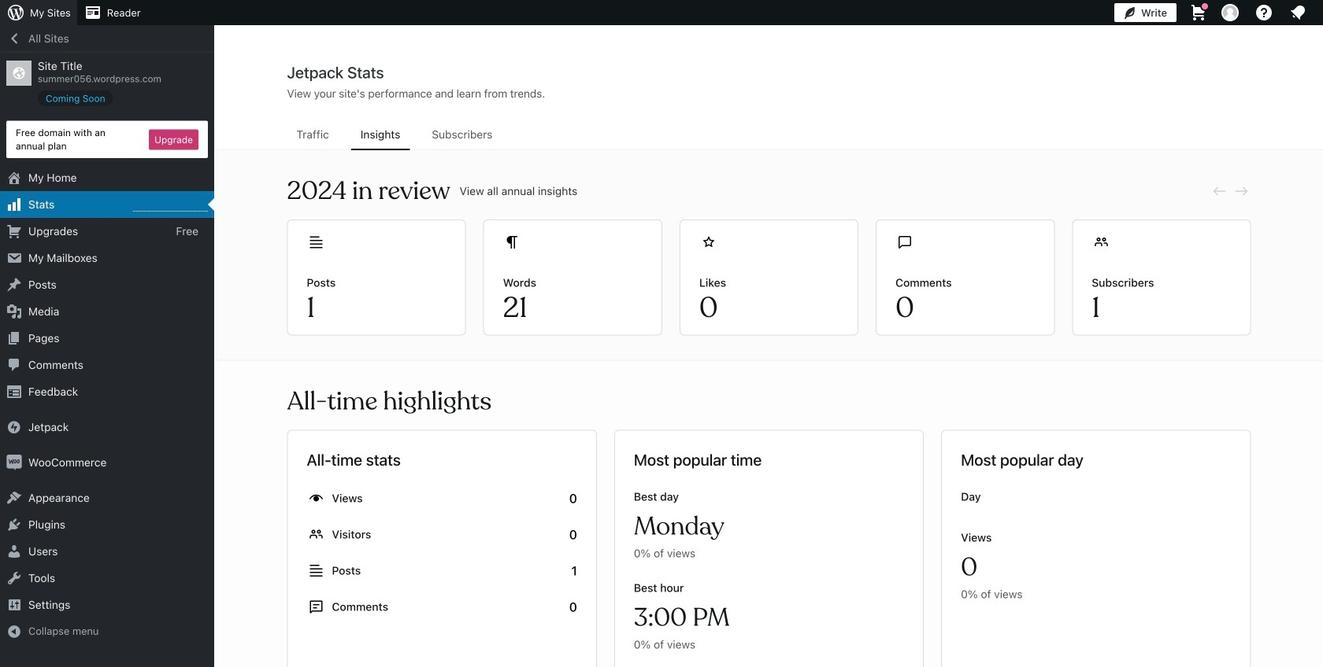Task type: locate. For each thing, give the bounding box(es) containing it.
img image
[[6, 420, 22, 436], [6, 455, 22, 471]]

help image
[[1255, 3, 1273, 22]]

my profile image
[[1221, 4, 1239, 21]]

1 vertical spatial img image
[[6, 455, 22, 471]]

menu
[[287, 120, 1251, 150]]

my shopping cart image
[[1189, 3, 1208, 22]]

1 img image from the top
[[6, 420, 22, 436]]

main content
[[215, 62, 1323, 668]]

0 vertical spatial img image
[[6, 420, 22, 436]]



Task type: vqa. For each thing, say whether or not it's contained in the screenshot.
1st img from the bottom
yes



Task type: describe. For each thing, give the bounding box(es) containing it.
manage your notifications image
[[1288, 3, 1307, 22]]

highest hourly views 0 image
[[133, 202, 208, 212]]

2 img image from the top
[[6, 455, 22, 471]]



